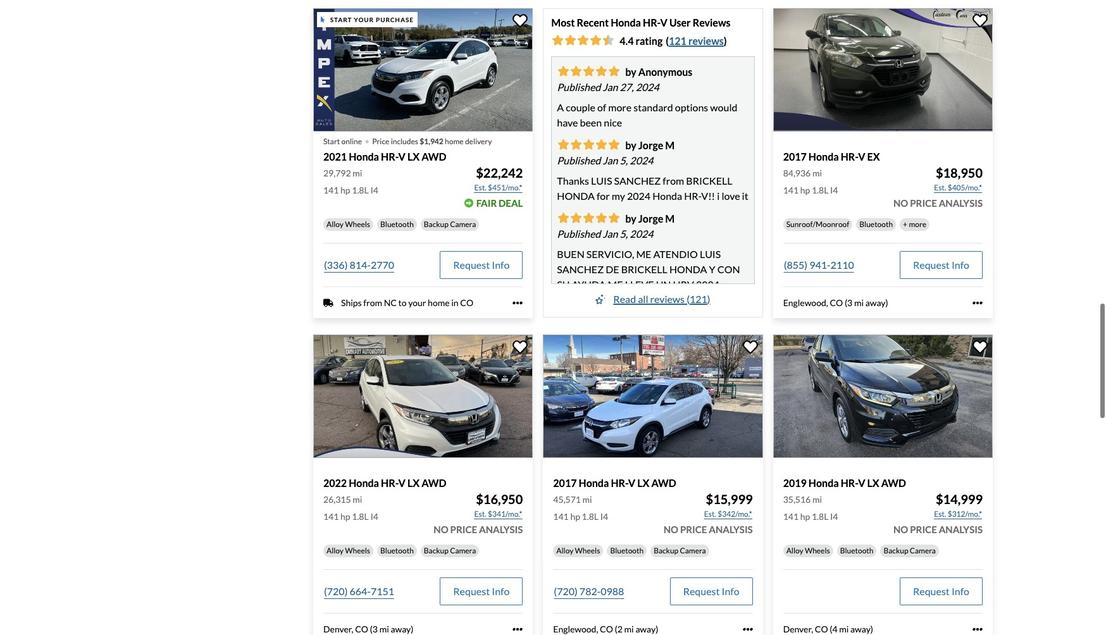 Task type: locate. For each thing, give the bounding box(es) containing it.
2 (720) from the left
[[554, 585, 578, 598]]

0 vertical spatial englewood,
[[783, 297, 828, 308]]

alloy wheels for $22,242
[[327, 220, 370, 229]]

est. down $15,999 on the bottom of page
[[704, 510, 716, 519]]

1 jan from the top
[[603, 81, 618, 93]]

i4 inside 29,792 mi 141 hp 1.8l i4
[[370, 185, 378, 196]]

request for $16,950
[[453, 585, 490, 598]]

i4 inside 84,936 mi 141 hp 1.8l i4
[[830, 185, 838, 196]]

i4 for $16,950
[[370, 511, 378, 522]]

wheels
[[345, 220, 370, 229], [345, 546, 370, 556], [575, 546, 600, 556], [805, 546, 830, 556]]

$1,942
[[420, 137, 443, 146]]

request info button for $16,950
[[440, 578, 523, 606]]

camera down $16,950 est. $341/mo.* no price analysis
[[450, 546, 476, 556]]

hr-
[[643, 16, 660, 28], [381, 151, 398, 163], [841, 151, 858, 163], [684, 190, 701, 202], [381, 477, 398, 489], [611, 477, 628, 489], [841, 477, 858, 489]]

alloy wheels up (720) 664-7151
[[327, 546, 370, 556]]

121 reviews link
[[669, 35, 724, 47]]

1.8l down 2019 honda hr-v lx awd
[[812, 511, 829, 522]]

0 horizontal spatial sanchez
[[557, 263, 604, 275]]

su
[[557, 278, 570, 290]]

camera down est. $451/mo.* "button"
[[450, 220, 476, 229]]

camera down '$15,999 est. $342/mo.* no price analysis'
[[680, 546, 706, 556]]

0 vertical spatial brickell
[[686, 174, 732, 187]]

honda inside thanks luis sanchez from brickell honda for my 2024 honda hr-v!! i love it
[[557, 190, 595, 202]]

hr- inside thanks luis sanchez from brickell honda for my 2024 honda hr-v!! i love it
[[684, 190, 701, 202]]

2 vertical spatial jan
[[603, 228, 618, 240]]

3 published from the top
[[557, 228, 601, 240]]

$16,950
[[476, 492, 523, 507]]

backup camera for $15,999
[[654, 546, 706, 556]]

1 vertical spatial luis
[[700, 248, 721, 260]]

0 vertical spatial by jorge m published jan 5, 2024
[[557, 139, 675, 166]]

me up lleve
[[636, 248, 651, 260]]

1 vertical spatial start
[[323, 137, 340, 146]]

co
[[460, 297, 473, 308], [830, 297, 843, 308], [355, 624, 368, 635], [600, 624, 613, 635], [815, 624, 828, 635]]

backup camera for $16,950
[[424, 546, 476, 556]]

141 for $14,999
[[783, 511, 799, 522]]

1 vertical spatial by
[[625, 139, 636, 151]]

co for englewood, co (2 mi away)
[[600, 624, 613, 635]]

2017 up 84,936 on the top of the page
[[783, 151, 807, 163]]

backup camera down $14,999 est. $312/mo.* no price analysis
[[884, 546, 936, 556]]

analysis
[[939, 198, 983, 209], [479, 524, 523, 536], [709, 524, 753, 536], [939, 524, 983, 536]]

backup camera down $16,950 est. $341/mo.* no price analysis
[[424, 546, 476, 556]]

2 jan from the top
[[603, 154, 618, 166]]

2 vertical spatial by
[[625, 212, 636, 224]]

0 vertical spatial honda
[[557, 190, 595, 202]]

truck image
[[323, 298, 333, 308]]

5, for luis
[[620, 154, 628, 166]]

platinum white pearl 2021 honda hr-v lx awd suv / crossover all-wheel drive continuously variable transmission image
[[313, 8, 533, 132]]

analysis down the est. $341/mo.* button
[[479, 524, 523, 536]]

(3 down 2110
[[845, 297, 853, 308]]

price down est. $312/mo.* button
[[910, 524, 937, 536]]

by down a couple of more standard options would have been nice
[[625, 139, 636, 151]]

1 vertical spatial 121
[[690, 293, 707, 305]]

$15,999
[[706, 492, 753, 507]]

co down (720) 664-7151 button
[[355, 624, 368, 635]]

141 inside 35,516 mi 141 hp 1.8l i4
[[783, 511, 799, 522]]

0 vertical spatial de
[[606, 263, 619, 275]]

est. inside $14,999 est. $312/mo.* no price analysis
[[934, 510, 946, 519]]

lx
[[407, 151, 420, 163], [407, 477, 420, 489], [637, 477, 650, 489], [867, 477, 879, 489]]

price down est. $342/mo.* button
[[680, 524, 707, 536]]

$14,999
[[936, 492, 983, 507]]

v for 2017 honda hr-v lx awd
[[628, 477, 635, 489]]

honda inside thanks luis sanchez from brickell honda for my 2024 honda hr-v!! i love it
[[653, 190, 682, 202]]

2 denver, from the left
[[783, 624, 813, 635]]

reviews
[[688, 35, 724, 47], [650, 293, 685, 305]]

0 horizontal spatial your
[[354, 16, 374, 23]]

2 vertical spatial published
[[557, 228, 601, 240]]

est. inside $18,950 est. $405/mo.* no price analysis
[[934, 183, 946, 192]]

alloy wheels
[[327, 220, 370, 229], [327, 546, 370, 556], [556, 546, 600, 556], [786, 546, 830, 556]]

141 inside 29,792 mi 141 hp 1.8l i4
[[323, 185, 339, 196]]

hp down 26,315 in the bottom of the page
[[340, 511, 350, 522]]

ellipsis h image
[[513, 625, 523, 635]]

35,516
[[783, 494, 811, 505]]

honda left v!!
[[653, 190, 682, 202]]

your right to on the left of the page
[[408, 297, 426, 308]]

2017 honda hr-v lx awd
[[553, 477, 676, 489]]

1.8l inside 45,571 mi 141 hp 1.8l i4
[[582, 511, 599, 522]]

standard
[[634, 101, 673, 113]]

backup for $16,950
[[424, 546, 449, 556]]

start your purchase
[[330, 16, 414, 23]]

hp inside 35,516 mi 141 hp 1.8l i4
[[800, 511, 810, 522]]

hp for $16,950
[[340, 511, 350, 522]]

jorge down a couple of more standard options would have been nice
[[638, 139, 663, 151]]

1.8l inside 29,792 mi 141 hp 1.8l i4
[[352, 185, 369, 196]]

1 vertical spatial (
[[687, 293, 690, 305]]

1.8l for $14,999
[[812, 511, 829, 522]]

i4
[[370, 185, 378, 196], [830, 185, 838, 196], [370, 511, 378, 522], [600, 511, 608, 522], [830, 511, 838, 522]]

lx for 2019 honda hr-v lx awd
[[867, 477, 879, 489]]

est. inside $16,950 est. $341/mo.* no price analysis
[[474, 510, 486, 519]]

2770
[[371, 259, 394, 271]]

price for $18,950
[[910, 198, 937, 209]]

i
[[717, 190, 720, 202]]

0 vertical spatial reviews
[[688, 35, 724, 47]]

2 by from the top
[[625, 139, 636, 151]]

121 down user
[[669, 35, 686, 47]]

mi right 45,571
[[583, 494, 592, 505]]

i4 inside 45,571 mi 141 hp 1.8l i4
[[600, 511, 608, 522]]

published up the couple
[[557, 81, 601, 93]]

141 inside 26,315 mi 141 hp 1.8l i4
[[323, 511, 339, 522]]

1 horizontal spatial denver,
[[783, 624, 813, 635]]

i4 inside 26,315 mi 141 hp 1.8l i4
[[370, 511, 378, 522]]

0 vertical spatial by
[[625, 66, 636, 78]]

by
[[625, 66, 636, 78], [625, 139, 636, 151], [625, 212, 636, 224]]

by jorge m published jan 5, 2024 for servicio,
[[557, 212, 675, 240]]

2024 inside by anonymous published jan 27, 2024
[[636, 81, 659, 93]]

your left the purchase at the top left of the page
[[354, 16, 374, 23]]

0 vertical spatial (3
[[845, 297, 853, 308]]

(720) inside button
[[324, 585, 348, 598]]

0 vertical spatial from
[[663, 174, 684, 187]]

1.8l up sunroof/moonroof
[[812, 185, 829, 196]]

hp inside 29,792 mi 141 hp 1.8l i4
[[340, 185, 350, 196]]

servicio,
[[586, 248, 634, 260]]

wheels up (720) 664-7151
[[345, 546, 370, 556]]

2110
[[831, 259, 854, 271]]

1 published from the top
[[557, 81, 601, 93]]

1 vertical spatial reviews
[[650, 293, 685, 305]]

reviews down un
[[650, 293, 685, 305]]

1.8l
[[352, 185, 369, 196], [812, 185, 829, 196], [352, 511, 369, 522], [582, 511, 599, 522], [812, 511, 829, 522]]

1 vertical spatial sanchez
[[557, 263, 604, 275]]

(3
[[845, 297, 853, 308], [370, 624, 378, 635]]

2 jorge from the top
[[638, 212, 663, 224]]

3 jan from the top
[[603, 228, 618, 240]]

by jorge m published jan 5, 2024 for luis
[[557, 139, 675, 166]]

1 by from the top
[[625, 66, 636, 78]]

denver, left (4
[[783, 624, 813, 635]]

wheels down 35,516 mi 141 hp 1.8l i4
[[805, 546, 830, 556]]

hp down 84,936 on the top of the page
[[800, 185, 810, 196]]

sanchez up ayuda
[[557, 263, 604, 275]]

hp inside 26,315 mi 141 hp 1.8l i4
[[340, 511, 350, 522]]

honda up hrv
[[669, 263, 707, 275]]

141
[[323, 185, 339, 196], [783, 185, 799, 196], [323, 511, 339, 522], [553, 511, 569, 522], [783, 511, 799, 522]]

includes
[[391, 137, 418, 146]]

alloy wheels up (720) 782-0988 at the bottom right of page
[[556, 546, 600, 556]]

ellipsis h image
[[513, 298, 523, 308], [973, 298, 983, 308], [743, 625, 753, 635], [973, 625, 983, 635]]

info for $16,950
[[492, 585, 510, 598]]

start
[[330, 16, 352, 23], [323, 137, 340, 146]]

jorge down thanks luis sanchez from brickell honda for my 2024 honda hr-v!! i love it
[[638, 212, 663, 224]]

ships
[[341, 297, 362, 308]]

1 vertical spatial honda
[[669, 263, 707, 275]]

782-
[[580, 585, 601, 598]]

1 horizontal spatial 2017
[[783, 151, 807, 163]]

m down a couple of more standard options would have been nice
[[665, 139, 675, 151]]

mi right 84,936 on the top of the page
[[812, 168, 822, 179]]

4.4
[[620, 35, 634, 47]]

i4 down 2017 honda hr-v ex
[[830, 185, 838, 196]]

2017 up 45,571
[[553, 477, 577, 489]]

est. inside '$15,999 est. $342/mo.* no price analysis'
[[704, 510, 716, 519]]

brickell up lleve
[[621, 263, 667, 275]]

most
[[551, 16, 575, 28]]

reviews down reviews
[[688, 35, 724, 47]]

0 horizontal spatial more
[[608, 101, 632, 113]]

camera for $15,999
[[680, 546, 706, 556]]

5, for servicio,
[[620, 228, 628, 240]]

honda down thanks
[[557, 190, 595, 202]]

( down hrv
[[687, 293, 690, 305]]

1 horizontal spatial honda
[[669, 263, 707, 275]]

de
[[606, 263, 619, 275], [595, 293, 608, 305]]

1 vertical spatial brickell
[[621, 263, 667, 275]]

away) for denver, co (4 mi away)
[[851, 624, 873, 635]]

start for ·
[[323, 137, 340, 146]]

request info
[[453, 259, 510, 271], [913, 259, 969, 271], [453, 585, 510, 598], [683, 585, 740, 598], [913, 585, 969, 598]]

0 horizontal spatial 2017
[[553, 477, 577, 489]]

est.
[[474, 183, 486, 192], [934, 183, 946, 192], [474, 510, 486, 519], [704, 510, 716, 519], [934, 510, 946, 519]]

1 horizontal spatial sanchez
[[614, 174, 661, 187]]

est. $341/mo.* button
[[474, 508, 523, 521]]

1 by jorge m published jan 5, 2024 from the top
[[557, 139, 675, 166]]

est. for $15,999
[[704, 510, 716, 519]]

29,792
[[323, 168, 351, 179]]

(720) for $16,950
[[324, 585, 348, 598]]

co left the (2
[[600, 624, 613, 635]]

price inside $18,950 est. $405/mo.* no price analysis
[[910, 198, 937, 209]]

backup camera down '$15,999 est. $342/mo.* no price analysis'
[[654, 546, 706, 556]]

2 by jorge m published jan 5, 2024 from the top
[[557, 212, 675, 240]]

co for denver, co (3 mi away)
[[355, 624, 368, 635]]

est. up fair on the top left of the page
[[474, 183, 486, 192]]

alloy wheels up (336) 814-2770
[[327, 220, 370, 229]]

(720) 664-7151 button
[[323, 578, 395, 606]]

awd for 2017 honda hr-v lx awd
[[651, 477, 676, 489]]

35,516 mi 141 hp 1.8l i4
[[783, 494, 838, 522]]

0 vertical spatial more
[[608, 101, 632, 113]]

1 vertical spatial de
[[595, 293, 608, 305]]

bluetooth
[[380, 220, 414, 229], [860, 220, 893, 229], [380, 546, 414, 556], [610, 546, 644, 556], [840, 546, 874, 556]]

141 inside 45,571 mi 141 hp 1.8l i4
[[553, 511, 569, 522]]

1 horizontal spatial your
[[408, 297, 426, 308]]

read all  reviews ( 121 )
[[613, 293, 710, 305]]

1 horizontal spatial englewood,
[[783, 297, 828, 308]]

price inside '$15,999 est. $342/mo.* no price analysis'
[[680, 524, 707, 536]]

1 (720) from the left
[[324, 585, 348, 598]]

start for purchase
[[330, 16, 352, 23]]

$342/mo.*
[[718, 510, 752, 519]]

request info button
[[440, 251, 523, 279], [900, 251, 983, 279], [440, 578, 523, 606], [670, 578, 753, 606], [900, 578, 983, 606]]

0 vertical spatial m
[[665, 139, 675, 151]]

de down ayuda
[[595, 293, 608, 305]]

home left the in
[[428, 297, 450, 308]]

1 5, from the top
[[620, 154, 628, 166]]

have
[[557, 116, 578, 128]]

analysis inside $18,950 est. $405/mo.* no price analysis
[[939, 198, 983, 209]]

1 horizontal spatial brickell
[[686, 174, 732, 187]]

0 vertical spatial jorge
[[638, 139, 663, 151]]

$312/mo.*
[[948, 510, 982, 519]]

i4 down 2019 honda hr-v lx awd
[[830, 511, 838, 522]]

alloy wheels for $16,950
[[327, 546, 370, 556]]

1 horizontal spatial luis
[[700, 248, 721, 260]]

home right $1,942
[[445, 137, 464, 146]]

1 vertical spatial 2017
[[553, 477, 577, 489]]

i4 inside 35,516 mi 141 hp 1.8l i4
[[830, 511, 838, 522]]

thanks
[[557, 174, 589, 187]]

published for buen
[[557, 228, 601, 240]]

honda down online at the left top of page
[[349, 151, 379, 163]]

5, up the servicio,
[[620, 228, 628, 240]]

1.8l inside 35,516 mi 141 hp 1.8l i4
[[812, 511, 829, 522]]

jan inside by anonymous published jan 27, 2024
[[603, 81, 618, 93]]

3 by from the top
[[625, 212, 636, 224]]

love
[[722, 190, 740, 202]]

1 vertical spatial by jorge m published jan 5, 2024
[[557, 212, 675, 240]]

est. $312/mo.* button
[[933, 508, 983, 521]]

(720) inside button
[[554, 585, 578, 598]]

1.8l inside 26,315 mi 141 hp 1.8l i4
[[352, 511, 369, 522]]

0 horizontal spatial brickell
[[621, 263, 667, 275]]

v!!
[[701, 190, 715, 202]]

price up + more
[[910, 198, 937, 209]]

jorge for sanchez
[[638, 139, 663, 151]]

alloy for $22,242
[[327, 220, 344, 229]]

co down 2110
[[830, 297, 843, 308]]

1 vertical spatial m
[[665, 212, 675, 224]]

1 horizontal spatial me
[[636, 248, 651, 260]]

0 vertical spatial published
[[557, 81, 601, 93]]

$14,999 est. $312/mo.* no price analysis
[[894, 492, 983, 536]]

published for thanks
[[557, 154, 601, 166]]

) for reviews
[[724, 35, 727, 47]]

englewood,
[[783, 297, 828, 308], [553, 624, 598, 635]]

sanchez inside thanks luis sanchez from brickell honda for my 2024 honda hr-v!! i love it
[[614, 174, 661, 187]]

buen servicio, me atendio luis sanchez de brickell honda y con su ayuda me lleve un hrv 2024 nuevo de paquete
[[557, 248, 740, 305]]

v for 2017 honda hr-v ex
[[858, 151, 865, 163]]

2024 right my
[[627, 190, 651, 202]]

0 horizontal spatial )
[[707, 293, 710, 305]]

v inside start online · price includes $1,942 home delivery 2021 honda hr-v lx awd
[[398, 151, 406, 163]]

est. for $22,242
[[474, 183, 486, 192]]

wheels for $15,999
[[575, 546, 600, 556]]

luis
[[591, 174, 612, 187], [700, 248, 721, 260]]

0 vertical spatial 121
[[669, 35, 686, 47]]

est. inside $22,242 est. $451/mo.*
[[474, 183, 486, 192]]

by inside by anonymous published jan 27, 2024
[[625, 66, 636, 78]]

no inside '$15,999 est. $342/mo.* no price analysis'
[[664, 524, 678, 536]]

i4 for $18,950
[[830, 185, 838, 196]]

est. down $16,950
[[474, 510, 486, 519]]

hp for $18,950
[[800, 185, 810, 196]]

englewood, co (3 mi away)
[[783, 297, 888, 308]]

y
[[709, 263, 715, 275]]

) down 'y'
[[707, 293, 710, 305]]

0 vertical spatial jan
[[603, 81, 618, 93]]

2 published from the top
[[557, 154, 601, 166]]

analysis inside '$15,999 est. $342/mo.* no price analysis'
[[709, 524, 753, 536]]

price down the est. $341/mo.* button
[[450, 524, 477, 536]]

0 vertical spatial start
[[330, 16, 352, 23]]

1 horizontal spatial )
[[724, 35, 727, 47]]

nc
[[384, 297, 397, 308]]

awd inside start online · price includes $1,942 home delivery 2021 honda hr-v lx awd
[[422, 151, 446, 163]]

start online · price includes $1,942 home delivery 2021 honda hr-v lx awd
[[323, 128, 492, 163]]

(336)
[[324, 259, 348, 271]]

1 vertical spatial jan
[[603, 154, 618, 166]]

no for $16,950
[[434, 524, 448, 536]]

mi
[[353, 168, 362, 179], [812, 168, 822, 179], [854, 297, 864, 308], [353, 494, 362, 505], [583, 494, 592, 505], [812, 494, 822, 505], [379, 624, 389, 635], [624, 624, 634, 635], [839, 624, 849, 635]]

start up 2021
[[323, 137, 340, 146]]

by down thanks luis sanchez from brickell honda for my 2024 honda hr-v!! i love it
[[625, 212, 636, 224]]

1 jorge from the top
[[638, 139, 663, 151]]

i4 for $14,999
[[830, 511, 838, 522]]

no for $14,999
[[894, 524, 908, 536]]

1 vertical spatial me
[[608, 278, 623, 290]]

1 vertical spatial your
[[408, 297, 426, 308]]

englewood, for englewood, co (2 mi away)
[[553, 624, 598, 635]]

hp down 29,792
[[340, 185, 350, 196]]

1 vertical spatial jorge
[[638, 212, 663, 224]]

1 vertical spatial published
[[557, 154, 601, 166]]

analysis for $14,999
[[939, 524, 983, 536]]

1 horizontal spatial (3
[[845, 297, 853, 308]]

1 denver, from the left
[[323, 624, 353, 635]]

analysis down est. $342/mo.* button
[[709, 524, 753, 536]]

analysis down est. $405/mo.* button
[[939, 198, 983, 209]]

1 vertical spatial englewood,
[[553, 624, 598, 635]]

est. down $14,999 in the bottom of the page
[[934, 510, 946, 519]]

a
[[557, 101, 564, 113]]

0 vertical spatial luis
[[591, 174, 612, 187]]

1 vertical spatial from
[[363, 297, 382, 308]]

1 vertical spatial 5,
[[620, 228, 628, 240]]

1 vertical spatial )
[[707, 293, 710, 305]]

start right mouse pointer icon
[[330, 16, 352, 23]]

1.8l inside 84,936 mi 141 hp 1.8l i4
[[812, 185, 829, 196]]

i4 down 2022 honda hr-v lx awd
[[370, 511, 378, 522]]

( right rating
[[666, 35, 669, 47]]

no inside $14,999 est. $312/mo.* no price analysis
[[894, 524, 908, 536]]

hp down 35,516
[[800, 511, 810, 522]]

2024 down 'y'
[[696, 278, 720, 290]]

englewood, down (720) 782-0988 button
[[553, 624, 598, 635]]

analysis inside $16,950 est. $341/mo.* no price analysis
[[479, 524, 523, 536]]

backup camera down est. $451/mo.* "button"
[[424, 220, 476, 229]]

2022
[[323, 477, 347, 489]]

2 m from the top
[[665, 212, 675, 224]]

honda inside buen servicio, me atendio luis sanchez de brickell honda y con su ayuda me lleve un hrv 2024 nuevo de paquete
[[669, 263, 707, 275]]

wheels for $22,242
[[345, 220, 370, 229]]

ellipsis h image for englewood, co (2 mi away)
[[743, 625, 753, 635]]

alloy up (336)
[[327, 220, 344, 229]]

2024 inside buen servicio, me atendio luis sanchez de brickell honda y con su ayuda me lleve un hrv 2024 nuevo de paquete
[[696, 278, 720, 290]]

wheels up (720) 782-0988 at the bottom right of page
[[575, 546, 600, 556]]

backup for $22,242
[[424, 220, 449, 229]]

mi inside 35,516 mi 141 hp 1.8l i4
[[812, 494, 822, 505]]

0 vertical spatial sanchez
[[614, 174, 661, 187]]

in
[[451, 297, 459, 308]]

141 inside 84,936 mi 141 hp 1.8l i4
[[783, 185, 799, 196]]

0 horizontal spatial luis
[[591, 174, 612, 187]]

27,
[[620, 81, 634, 93]]

by jorge m published jan 5, 2024 up the servicio,
[[557, 212, 675, 240]]

awd up $14,999 est. $312/mo.* no price analysis
[[881, 477, 906, 489]]

user
[[669, 16, 691, 28]]

jan up for
[[603, 154, 618, 166]]

analysis inside $14,999 est. $312/mo.* no price analysis
[[939, 524, 983, 536]]

(336) 814-2770
[[324, 259, 394, 271]]

jan up the servicio,
[[603, 228, 618, 240]]

1 horizontal spatial (
[[687, 293, 690, 305]]

honda up 26,315 mi 141 hp 1.8l i4 on the bottom
[[349, 477, 379, 489]]

no inside $16,950 est. $341/mo.* no price analysis
[[434, 524, 448, 536]]

reviews
[[693, 16, 731, 28]]

0 horizontal spatial (720)
[[324, 585, 348, 598]]

request info for $16,950
[[453, 585, 510, 598]]

0 horizontal spatial englewood,
[[553, 624, 598, 635]]

published up buen
[[557, 228, 601, 240]]

1 m from the top
[[665, 139, 675, 151]]

honda
[[557, 190, 595, 202], [669, 263, 707, 275]]

awd up $16,950 est. $341/mo.* no price analysis
[[422, 477, 446, 489]]

1.8l down 2017 honda hr-v lx awd
[[582, 511, 599, 522]]

by jorge m published jan 5, 2024
[[557, 139, 675, 166], [557, 212, 675, 240]]

1 horizontal spatial more
[[909, 220, 926, 229]]

2 5, from the top
[[620, 228, 628, 240]]

(3 for englewood, co
[[845, 297, 853, 308]]

more
[[608, 101, 632, 113], [909, 220, 926, 229]]

price inside $16,950 est. $341/mo.* no price analysis
[[450, 524, 477, 536]]

0 horizontal spatial (3
[[370, 624, 378, 635]]

luis up for
[[591, 174, 612, 187]]

request info for $22,242
[[453, 259, 510, 271]]

0 vertical spatial home
[[445, 137, 464, 146]]

by jorge m published jan 5, 2024 down nice at the right of page
[[557, 139, 675, 166]]

0 vertical spatial )
[[724, 35, 727, 47]]

by for me
[[625, 212, 636, 224]]

me
[[636, 248, 651, 260], [608, 278, 623, 290]]

+ more
[[903, 220, 926, 229]]

price inside $14,999 est. $312/mo.* no price analysis
[[910, 524, 937, 536]]

request for $22,242
[[453, 259, 490, 271]]

1 vertical spatial more
[[909, 220, 926, 229]]

26,315 mi 141 hp 1.8l i4
[[323, 494, 378, 522]]

i4 for $22,242
[[370, 185, 378, 196]]

hp inside 45,571 mi 141 hp 1.8l i4
[[570, 511, 580, 522]]

(720) for $15,999
[[554, 585, 578, 598]]

0 horizontal spatial denver,
[[323, 624, 353, 635]]

alloy wheels down 35,516 mi 141 hp 1.8l i4
[[786, 546, 830, 556]]

1.8l for $15,999
[[582, 511, 599, 522]]

awd down $1,942
[[422, 151, 446, 163]]

2017 for 2017 honda hr-v lx awd
[[553, 477, 577, 489]]

1 horizontal spatial from
[[663, 174, 684, 187]]

alloy
[[327, 220, 344, 229], [327, 546, 344, 556], [556, 546, 574, 556], [786, 546, 803, 556]]

1.8l for $16,950
[[352, 511, 369, 522]]

$18,950 est. $405/mo.* no price analysis
[[894, 165, 983, 209]]

0 vertical spatial 5,
[[620, 154, 628, 166]]

(
[[666, 35, 669, 47], [687, 293, 690, 305]]

1 vertical spatial (3
[[370, 624, 378, 635]]

est. for $16,950
[[474, 510, 486, 519]]

start inside start online · price includes $1,942 home delivery 2021 honda hr-v lx awd
[[323, 137, 340, 146]]

honda up 84,936 mi 141 hp 1.8l i4
[[809, 151, 839, 163]]

co left (4
[[815, 624, 828, 635]]

jan left 27,
[[603, 81, 618, 93]]

0 vertical spatial 2017
[[783, 151, 807, 163]]

price
[[910, 198, 937, 209], [450, 524, 477, 536], [680, 524, 707, 536], [910, 524, 937, 536]]

121
[[669, 35, 686, 47], [690, 293, 707, 305]]

info for $15,999
[[722, 585, 740, 598]]

bluetooth for $16,950
[[380, 546, 414, 556]]

2019
[[783, 477, 807, 489]]

0 horizontal spatial honda
[[557, 190, 595, 202]]

i4 down price
[[370, 185, 378, 196]]

wheels for $16,950
[[345, 546, 370, 556]]

honda
[[611, 16, 641, 28], [349, 151, 379, 163], [809, 151, 839, 163], [653, 190, 682, 202], [349, 477, 379, 489], [579, 477, 609, 489], [809, 477, 839, 489]]

m for atendio
[[665, 212, 675, 224]]

hp inside 84,936 mi 141 hp 1.8l i4
[[800, 185, 810, 196]]

v for 2019 honda hr-v lx awd
[[858, 477, 865, 489]]

honda up 35,516 mi 141 hp 1.8l i4
[[809, 477, 839, 489]]

alloy wheels for $15,999
[[556, 546, 600, 556]]

1.8l down 2022 honda hr-v lx awd
[[352, 511, 369, 522]]

0 horizontal spatial 121
[[669, 35, 686, 47]]

0 vertical spatial (
[[666, 35, 669, 47]]

1 horizontal spatial (720)
[[554, 585, 578, 598]]

no inside $18,950 est. $405/mo.* no price analysis
[[894, 198, 908, 209]]

0 horizontal spatial from
[[363, 297, 382, 308]]

englewood, down (855)
[[783, 297, 828, 308]]



Task type: describe. For each thing, give the bounding box(es) containing it.
45,571 mi 141 hp 1.8l i4
[[553, 494, 608, 522]]

) for 121
[[707, 293, 710, 305]]

mi inside 29,792 mi 141 hp 1.8l i4
[[353, 168, 362, 179]]

black 2019 honda hr-v lx awd suv / crossover all-wheel drive continuously variable transmission image
[[773, 335, 993, 458]]

est. for $14,999
[[934, 510, 946, 519]]

request info for $15,999
[[683, 585, 740, 598]]

camera for $22,242
[[450, 220, 476, 229]]

fair
[[476, 198, 497, 209]]

price for $15,999
[[680, 524, 707, 536]]

est. $342/mo.* button
[[704, 508, 753, 521]]

(2
[[615, 624, 623, 635]]

request for $15,999
[[683, 585, 720, 598]]

request info button for $15,999
[[670, 578, 753, 606]]

2021
[[323, 151, 347, 163]]

0 vertical spatial your
[[354, 16, 374, 23]]

bluetooth for $15,999
[[610, 546, 644, 556]]

v for 2022 honda hr-v lx awd
[[398, 477, 406, 489]]

0 horizontal spatial (
[[666, 35, 669, 47]]

co for englewood, co (3 mi away)
[[830, 297, 843, 308]]

request info button for $22,242
[[440, 251, 523, 279]]

lx inside start online · price includes $1,942 home delivery 2021 honda hr-v lx awd
[[407, 151, 420, 163]]

hrv
[[673, 278, 694, 290]]

est. $451/mo.* button
[[474, 182, 523, 194]]

·
[[364, 128, 370, 151]]

couple
[[566, 101, 595, 113]]

(3 for denver, co
[[370, 624, 378, 635]]

englewood, for englewood, co (3 mi away)
[[783, 297, 828, 308]]

price for $16,950
[[450, 524, 477, 536]]

price
[[372, 137, 389, 146]]

my
[[612, 190, 625, 202]]

it
[[742, 190, 748, 202]]

white 2017 honda hr-v lx awd suv / crossover all-wheel drive automatic image
[[543, 335, 763, 458]]

$16,950 est. $341/mo.* no price analysis
[[434, 492, 523, 536]]

2017 for 2017 honda hr-v ex
[[783, 151, 807, 163]]

no for $18,950
[[894, 198, 908, 209]]

rating
[[636, 35, 663, 47]]

info for $22,242
[[492, 259, 510, 271]]

nice
[[604, 116, 622, 128]]

(720) 664-7151
[[324, 585, 394, 598]]

141 for $15,999
[[553, 511, 569, 522]]

white 2022 honda hr-v lx awd suv / crossover all-wheel drive continuously variable transmission image
[[313, 335, 533, 458]]

mi down 7151
[[379, 624, 389, 635]]

141 for $22,242
[[323, 185, 339, 196]]

mouse pointer image
[[321, 17, 325, 23]]

brickell inside thanks luis sanchez from brickell honda for my 2024 honda hr-v!! i love it
[[686, 174, 732, 187]]

online
[[341, 137, 362, 146]]

ellipsis h image for englewood, co (3 mi away)
[[973, 298, 983, 308]]

would
[[710, 101, 737, 113]]

m for from
[[665, 139, 675, 151]]

2019 honda hr-v lx awd
[[783, 477, 906, 489]]

alloy for $15,999
[[556, 546, 574, 556]]

anonymous
[[638, 66, 693, 78]]

to
[[398, 297, 407, 308]]

ex
[[867, 151, 880, 163]]

1.8l for $18,950
[[812, 185, 829, 196]]

est. for $18,950
[[934, 183, 946, 192]]

mi down (855) 941-2110 button on the top right of page
[[854, 297, 864, 308]]

(4
[[830, 624, 838, 635]]

analysis for $16,950
[[479, 524, 523, 536]]

denver, for denver, co (3 mi away)
[[323, 624, 353, 635]]

been
[[580, 116, 602, 128]]

from inside thanks luis sanchez from brickell honda for my 2024 honda hr-v!! i love it
[[663, 174, 684, 187]]

by anonymous published jan 27, 2024
[[557, 66, 693, 93]]

ayuda
[[572, 278, 606, 290]]

84,936
[[783, 168, 811, 179]]

1 horizontal spatial 121
[[690, 293, 707, 305]]

camera down $14,999 est. $312/mo.* no price analysis
[[910, 546, 936, 556]]

lx for 2017 honda hr-v lx awd
[[637, 477, 650, 489]]

$15,999 est. $342/mo.* no price analysis
[[664, 492, 753, 536]]

away) for englewood, co (2 mi away)
[[636, 624, 658, 635]]

2022 honda hr-v lx awd
[[323, 477, 446, 489]]

purchase
[[376, 16, 414, 23]]

$405/mo.*
[[948, 183, 982, 192]]

bluetooth for $22,242
[[380, 220, 414, 229]]

published inside by anonymous published jan 27, 2024
[[557, 81, 601, 93]]

1 horizontal spatial reviews
[[688, 35, 724, 47]]

84,936 mi 141 hp 1.8l i4
[[783, 168, 838, 196]]

camera for $16,950
[[450, 546, 476, 556]]

home inside start online · price includes $1,942 home delivery 2021 honda hr-v lx awd
[[445, 137, 464, 146]]

hp for $15,999
[[570, 511, 580, 522]]

0 vertical spatial me
[[636, 248, 651, 260]]

honda up 45,571 mi 141 hp 1.8l i4
[[579, 477, 609, 489]]

sunroof/moonroof
[[786, 220, 849, 229]]

(855)
[[784, 259, 808, 271]]

est. $405/mo.* button
[[933, 182, 983, 194]]

a couple of more standard options would have been nice
[[557, 101, 737, 128]]

paquete
[[610, 293, 655, 305]]

denver, for denver, co (4 mi away)
[[783, 624, 813, 635]]

most recent honda hr-v user reviews element
[[551, 56, 755, 307]]

brickell inside buen servicio, me atendio luis sanchez de brickell honda y con su ayuda me lleve un hrv 2024 nuevo de paquete
[[621, 263, 667, 275]]

green 2017 honda hr-v ex suv / crossover front-wheel drive 7-speed cvt image
[[773, 8, 993, 132]]

mi right the (2
[[624, 624, 634, 635]]

price for $14,999
[[910, 524, 937, 536]]

jan for servicio,
[[603, 228, 618, 240]]

of
[[597, 101, 606, 113]]

backup camera for $22,242
[[424, 220, 476, 229]]

alloy down 35,516 mi 141 hp 1.8l i4
[[786, 546, 803, 556]]

atendio
[[653, 248, 698, 260]]

stars image
[[596, 294, 606, 304]]

2024 up thanks luis sanchez from brickell honda for my 2024 honda hr-v!! i love it
[[630, 154, 653, 166]]

mi right (4
[[839, 624, 849, 635]]

$451/mo.*
[[488, 183, 522, 192]]

2017 honda hr-v ex
[[783, 151, 880, 163]]

awd for 2022 honda hr-v lx awd
[[422, 477, 446, 489]]

ellipsis h image for denver, co (4 mi away)
[[973, 625, 983, 635]]

co for denver, co (4 mi away)
[[815, 624, 828, 635]]

no for $15,999
[[664, 524, 678, 536]]

by for of
[[625, 66, 636, 78]]

alloy for $16,950
[[327, 546, 344, 556]]

lleve
[[625, 278, 654, 290]]

most recent honda hr-v user reviews
[[551, 16, 731, 28]]

(855) 941-2110
[[784, 259, 854, 271]]

mi inside 26,315 mi 141 hp 1.8l i4
[[353, 494, 362, 505]]

ships from nc to your home in co
[[341, 297, 473, 308]]

1 vertical spatial home
[[428, 297, 450, 308]]

0 horizontal spatial me
[[608, 278, 623, 290]]

mi inside 45,571 mi 141 hp 1.8l i4
[[583, 494, 592, 505]]

0988
[[601, 585, 624, 598]]

(336) 814-2770 button
[[323, 251, 395, 279]]

options
[[675, 101, 708, 113]]

2024 up the servicio,
[[630, 228, 653, 240]]

sanchez inside buen servicio, me atendio luis sanchez de brickell honda y con su ayuda me lleve un hrv 2024 nuevo de paquete
[[557, 263, 604, 275]]

941-
[[809, 259, 831, 271]]

analysis for $15,999
[[709, 524, 753, 536]]

recent
[[577, 16, 609, 28]]

all
[[638, 293, 648, 305]]

deal
[[499, 198, 523, 209]]

lx for 2022 honda hr-v lx awd
[[407, 477, 420, 489]]

con
[[717, 263, 740, 275]]

read
[[613, 293, 636, 305]]

mi inside 84,936 mi 141 hp 1.8l i4
[[812, 168, 822, 179]]

honda up 4.4
[[611, 16, 641, 28]]

$22,242 est. $451/mo.*
[[474, 165, 523, 192]]

denver, co (3 mi away)
[[323, 624, 413, 635]]

away) for denver, co (3 mi away)
[[391, 624, 413, 635]]

analysis for $18,950
[[939, 198, 983, 209]]

fair deal
[[476, 198, 523, 209]]

awd for 2019 honda hr-v lx awd
[[881, 477, 906, 489]]

more inside a couple of more standard options would have been nice
[[608, 101, 632, 113]]

7151
[[371, 585, 394, 598]]

away) for englewood, co (3 mi away)
[[865, 297, 888, 308]]

for
[[597, 190, 610, 202]]

$18,950
[[936, 165, 983, 180]]

141 for $18,950
[[783, 185, 799, 196]]

hr- inside start online · price includes $1,942 home delivery 2021 honda hr-v lx awd
[[381, 151, 398, 163]]

hp for $14,999
[[800, 511, 810, 522]]

i4 for $15,999
[[600, 511, 608, 522]]

luis inside thanks luis sanchez from brickell honda for my 2024 honda hr-v!! i love it
[[591, 174, 612, 187]]

1.8l for $22,242
[[352, 185, 369, 196]]

0 horizontal spatial reviews
[[650, 293, 685, 305]]

2024 inside thanks luis sanchez from brickell honda for my 2024 honda hr-v!! i love it
[[627, 190, 651, 202]]

co right the in
[[460, 297, 473, 308]]

delivery
[[465, 137, 492, 146]]

(720) 782-0988
[[554, 585, 624, 598]]

by for sanchez
[[625, 139, 636, 151]]

814-
[[350, 259, 371, 271]]

denver, co (4 mi away)
[[783, 624, 873, 635]]

jorge for me
[[638, 212, 663, 224]]

buen
[[557, 248, 585, 260]]

backup for $15,999
[[654, 546, 678, 556]]

luis inside buen servicio, me atendio luis sanchez de brickell honda y con su ayuda me lleve un hrv 2024 nuevo de paquete
[[700, 248, 721, 260]]

honda inside start online · price includes $1,942 home delivery 2021 honda hr-v lx awd
[[349, 151, 379, 163]]

un
[[656, 278, 671, 290]]

26,315
[[323, 494, 351, 505]]



Task type: vqa. For each thing, say whether or not it's contained in the screenshot.
BRICKELL
yes



